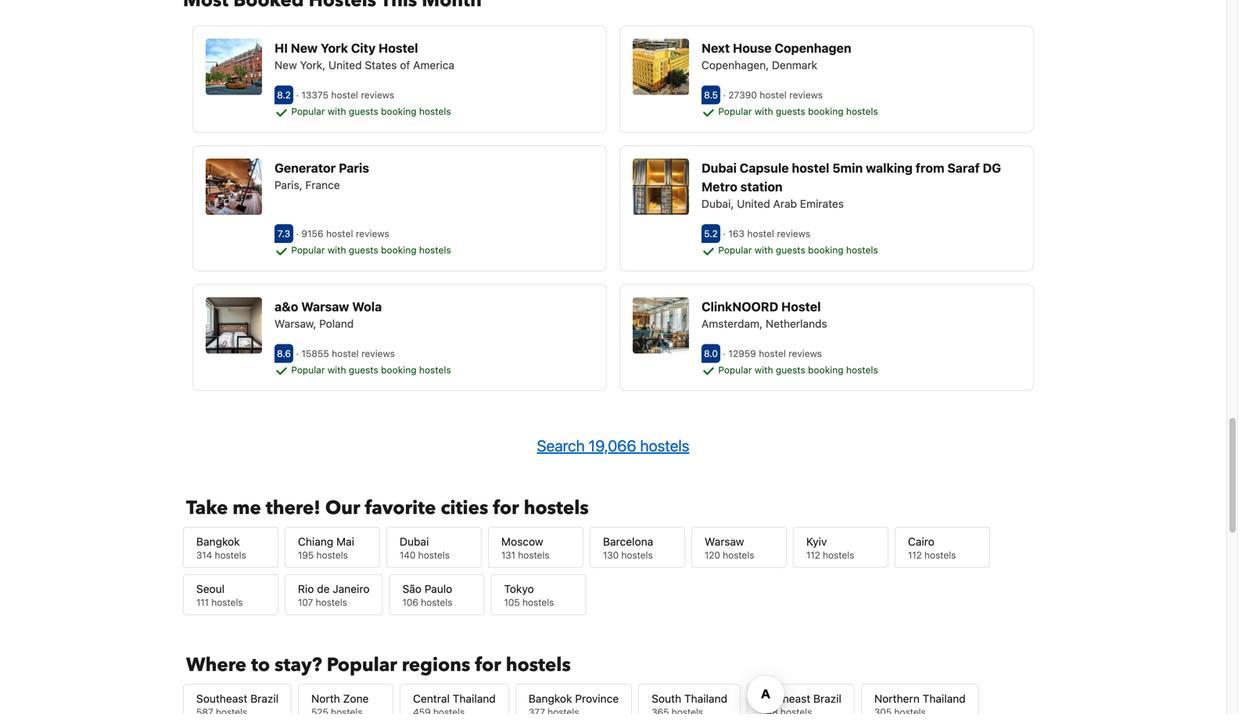 Task type: describe. For each thing, give the bounding box(es) containing it.
rio de janeiro 107 hostels
[[298, 583, 370, 609]]

thailand for northern thailand
[[923, 693, 966, 706]]

generator
[[275, 161, 336, 176]]

copenhagen
[[775, 41, 852, 56]]

bangkok 314 hostels
[[196, 536, 246, 561]]

with for warsaw,
[[328, 365, 346, 376]]

where
[[186, 653, 246, 679]]

south
[[652, 693, 681, 706]]

hostels inside seoul 111 hostels
[[211, 598, 243, 609]]

me
[[233, 496, 261, 522]]

8.0
[[704, 348, 718, 359]]

hostels inside 'bangkok 314 hostels'
[[215, 550, 246, 561]]

with for france
[[328, 245, 346, 256]]

hi
[[275, 41, 288, 56]]

popular with guests booking hostels for city
[[289, 106, 451, 117]]

next house copenhagen link
[[702, 39, 1021, 58]]

130
[[603, 550, 619, 561]]

northern thailand link
[[861, 685, 979, 715]]

hostels up a&o warsaw wola 'link'
[[419, 245, 451, 256]]

clinknoord hostel image
[[633, 298, 689, 354]]

163 hostel reviews
[[726, 228, 813, 239]]

0 vertical spatial new
[[291, 41, 318, 56]]

chiang mai 195 hostels
[[298, 536, 354, 561]]

take me there! our favorite cities for hostels
[[186, 496, 589, 522]]

0 vertical spatial for
[[493, 496, 519, 522]]

140
[[400, 550, 416, 561]]

reviews down "wola"
[[361, 348, 395, 359]]

from 15,039 reviews element for amsterdam,
[[723, 348, 825, 359]]

hi new york city hostel image
[[206, 39, 262, 95]]

27390
[[729, 90, 757, 101]]

province
[[575, 693, 619, 706]]

janeiro
[[333, 583, 370, 596]]

booking for copenhagen,
[[808, 106, 844, 117]]

booking for 5min
[[808, 245, 844, 256]]

popular with guests booking hostels for copenhagen,
[[716, 106, 878, 117]]

france
[[305, 179, 340, 192]]

metro
[[702, 180, 738, 194]]

warsaw,
[[275, 317, 316, 330]]

scored 8.5 element
[[702, 86, 720, 105]]

york
[[321, 41, 348, 56]]

america
[[413, 59, 455, 72]]

northeast brazil link
[[747, 685, 855, 715]]

1 vertical spatial new
[[275, 59, 297, 72]]

with for city
[[328, 106, 346, 117]]

cairo
[[908, 536, 935, 549]]

popular for a&o
[[291, 365, 325, 376]]

hostel right "12959"
[[759, 348, 786, 359]]

scored 8.6 element
[[275, 344, 293, 363]]

popular with guests booking hostels for france
[[289, 245, 451, 256]]

popular with guests booking hostels for warsaw,
[[289, 365, 451, 376]]

dubai capsule hostel 5min walking from saraf dg metro station image
[[633, 159, 689, 215]]

dubai capsule hostel 5min walking from saraf dg metro station dubai, united arab emirates
[[702, 161, 1001, 210]]

guests for city
[[349, 106, 378, 117]]

northeast
[[760, 693, 811, 706]]

of
[[400, 59, 410, 72]]

tokyo 105 hostels
[[504, 583, 554, 609]]

hostels down clinknoord hostel link
[[846, 365, 878, 376]]

our
[[325, 496, 360, 522]]

dubai capsule hostel 5min walking from saraf dg metro station link
[[702, 159, 1021, 196]]

warsaw 120 hostels
[[705, 536, 754, 561]]

107
[[298, 598, 313, 609]]

amsterdam,
[[702, 317, 763, 330]]

reviews for copenhagen,
[[789, 90, 823, 101]]

house
[[733, 41, 772, 56]]

são
[[402, 583, 422, 596]]

dubai for 140
[[400, 536, 429, 549]]

poland
[[319, 317, 354, 330]]

clinknoord hostel link
[[702, 298, 1021, 316]]

reviews for 5min
[[777, 228, 811, 239]]

dubai 140 hostels
[[400, 536, 450, 561]]

hostels inside kyiv 112 hostels
[[823, 550, 854, 561]]

guests for 5min
[[776, 245, 806, 256]]

112 for kyiv
[[806, 550, 820, 561]]

wola
[[352, 299, 382, 314]]

dubai,
[[702, 197, 734, 210]]

regions
[[402, 653, 470, 679]]

united inside dubai capsule hostel 5min walking from saraf dg metro station dubai, united arab emirates
[[737, 197, 770, 210]]

105
[[504, 598, 520, 609]]

with for copenhagen,
[[755, 106, 773, 117]]

search 19,066 hostels
[[537, 437, 690, 455]]

hostels inside moscow 131 hostels
[[518, 550, 550, 561]]

capsule
[[740, 161, 789, 176]]

dubai for capsule
[[702, 161, 737, 176]]

hi new york city hostel new york, united states of america
[[275, 41, 455, 72]]

kyiv
[[806, 536, 827, 549]]

131
[[501, 550, 515, 561]]

bangkok for province
[[529, 693, 572, 706]]

hostels up '5min'
[[846, 106, 878, 117]]

south thailand link
[[638, 685, 741, 715]]

120
[[705, 550, 720, 561]]

northern
[[874, 693, 920, 706]]

12959
[[729, 348, 756, 359]]

13375 hostel reviews
[[299, 90, 397, 101]]

with for 5min
[[755, 245, 773, 256]]

station
[[741, 180, 783, 194]]

barcelona
[[603, 536, 653, 549]]

paulo
[[425, 583, 452, 596]]

favorite
[[365, 496, 436, 522]]

moscow 131 hostels
[[501, 536, 550, 561]]

generator paris paris, france
[[275, 161, 369, 192]]

314
[[196, 550, 212, 561]]

hostel inside hi new york city hostel new york, united states of america
[[379, 41, 418, 56]]

15855
[[301, 348, 329, 359]]

from
[[916, 161, 945, 176]]

8.6 15855 hostel reviews
[[277, 348, 398, 359]]

13375
[[301, 90, 329, 101]]

popular with guests booking hostels for 5min
[[716, 245, 878, 256]]

northern thailand
[[874, 693, 966, 706]]

hostels inside warsaw 120 hostels
[[723, 550, 754, 561]]

reviews down 'netherlands'
[[789, 348, 822, 359]]

hostel right 163
[[747, 228, 774, 239]]

thailand for central thailand
[[453, 693, 496, 706]]

hostels inside dubai 140 hostels
[[418, 550, 450, 561]]

hostels down america
[[419, 106, 451, 117]]

booking for france
[[381, 245, 417, 256]]

search
[[537, 437, 585, 455]]

from 15,039 reviews element for hostel
[[723, 228, 813, 239]]



Task type: locate. For each thing, give the bounding box(es) containing it.
kyiv 112 hostels
[[806, 536, 854, 561]]

booking for city
[[381, 106, 417, 117]]

thailand right "central"
[[453, 693, 496, 706]]

southeast
[[196, 693, 248, 706]]

thailand inside central thailand link
[[453, 693, 496, 706]]

to
[[251, 653, 270, 679]]

hostels right 140
[[418, 550, 450, 561]]

0 horizontal spatial hostel
[[379, 41, 418, 56]]

take
[[186, 496, 228, 522]]

new
[[291, 41, 318, 56], [275, 59, 297, 72]]

moscow
[[501, 536, 543, 549]]

from 15,039 reviews element containing 163 hostel reviews
[[723, 228, 813, 239]]

with down 27390 hostel reviews
[[755, 106, 773, 117]]

guests down 9156 hostel reviews
[[349, 245, 378, 256]]

0 vertical spatial dubai
[[702, 161, 737, 176]]

bangkok province
[[529, 693, 619, 706]]

0 vertical spatial hostel
[[379, 41, 418, 56]]

scored 5.2 element
[[702, 224, 720, 243]]

scored 7.3 element
[[275, 224, 293, 243]]

hostel inside clinknoord hostel amsterdam, netherlands
[[781, 299, 821, 314]]

hostels up clinknoord hostel link
[[846, 245, 878, 256]]

warsaw up poland
[[301, 299, 349, 314]]

0 vertical spatial bangkok
[[196, 536, 240, 549]]

a&o warsaw wola link
[[275, 298, 594, 316]]

reviews
[[361, 90, 394, 101], [789, 90, 823, 101], [356, 228, 389, 239], [777, 228, 811, 239], [361, 348, 395, 359], [789, 348, 822, 359]]

new up york, on the top left
[[291, 41, 318, 56]]

112 down cairo
[[908, 550, 922, 561]]

bangkok up 314
[[196, 536, 240, 549]]

guests down 8.0 12959 hostel reviews
[[776, 365, 806, 376]]

reviews for france
[[356, 228, 389, 239]]

next
[[702, 41, 730, 56]]

1 vertical spatial bangkok
[[529, 693, 572, 706]]

0 horizontal spatial warsaw
[[301, 299, 349, 314]]

cities
[[441, 496, 488, 522]]

united inside hi new york city hostel new york, united states of america
[[329, 59, 362, 72]]

with down 9156 hostel reviews
[[328, 245, 346, 256]]

hostels inside rio de janeiro 107 hostels
[[316, 598, 347, 609]]

1 horizontal spatial united
[[737, 197, 770, 210]]

popular for hi
[[291, 106, 325, 117]]

from 15,039 reviews element down france
[[296, 228, 392, 239]]

3 thailand from the left
[[923, 693, 966, 706]]

hostel
[[331, 90, 358, 101], [760, 90, 787, 101], [792, 161, 830, 176], [326, 228, 353, 239], [747, 228, 774, 239], [332, 348, 359, 359], [759, 348, 786, 359]]

from 15,039 reviews element down denmark
[[723, 90, 826, 101]]

next house copenhagen image
[[633, 39, 689, 95]]

2 112 from the left
[[908, 550, 922, 561]]

8.5
[[704, 90, 718, 101]]

19,066
[[589, 437, 636, 455]]

2 brazil from the left
[[814, 693, 842, 706]]

thailand inside 'south thailand' 'link'
[[684, 693, 728, 706]]

195
[[298, 550, 314, 561]]

guests down 13375 hostel reviews
[[349, 106, 378, 117]]

popular down 13375
[[291, 106, 325, 117]]

mai
[[336, 536, 354, 549]]

cairo 112 hostels
[[908, 536, 956, 561]]

hostels down tokyo on the left bottom of page
[[522, 598, 554, 609]]

9156
[[301, 228, 324, 239]]

1 vertical spatial dubai
[[400, 536, 429, 549]]

112 inside kyiv 112 hostels
[[806, 550, 820, 561]]

8.6
[[277, 348, 291, 359]]

warsaw
[[301, 299, 349, 314], [705, 536, 744, 549]]

163
[[729, 228, 745, 239]]

popular down 9156
[[291, 245, 325, 256]]

popular for dubai
[[718, 245, 752, 256]]

guests for warsaw,
[[349, 365, 378, 376]]

hostels down barcelona
[[621, 550, 653, 561]]

from 15,039 reviews element down poland
[[296, 348, 398, 359]]

0 vertical spatial united
[[329, 59, 362, 72]]

hostel left '5min'
[[792, 161, 830, 176]]

new down the hi
[[275, 59, 297, 72]]

denmark
[[772, 59, 818, 72]]

popular with guests booking hostels down 8.0 12959 hostel reviews
[[716, 365, 878, 376]]

north
[[311, 693, 340, 706]]

thailand for south thailand
[[684, 693, 728, 706]]

0 horizontal spatial brazil
[[250, 693, 279, 706]]

popular down 27390
[[718, 106, 752, 117]]

central thailand
[[413, 693, 496, 706]]

1 horizontal spatial brazil
[[814, 693, 842, 706]]

bangkok for 314
[[196, 536, 240, 549]]

reviews down denmark
[[789, 90, 823, 101]]

for up moscow
[[493, 496, 519, 522]]

popular with guests booking hostels down 8.6 15855 hostel reviews
[[289, 365, 451, 376]]

scored 8.2 element
[[275, 86, 293, 105]]

bangkok province link
[[515, 685, 632, 715]]

hostel up 'netherlands'
[[781, 299, 821, 314]]

there!
[[266, 496, 321, 522]]

hostel right 9156
[[326, 228, 353, 239]]

thailand right south
[[684, 693, 728, 706]]

popular with guests booking hostels down 27390 hostel reviews
[[716, 106, 878, 117]]

booking down 8.6 15855 hostel reviews
[[381, 365, 417, 376]]

from 15,039 reviews element containing 27390 hostel reviews
[[723, 90, 826, 101]]

hostels right 314
[[215, 550, 246, 561]]

112 down kyiv
[[806, 550, 820, 561]]

zone
[[343, 693, 369, 706]]

1 vertical spatial warsaw
[[705, 536, 744, 549]]

dubai inside dubai capsule hostel 5min walking from saraf dg metro station dubai, united arab emirates
[[702, 161, 737, 176]]

hostels inside cairo 112 hostels
[[925, 550, 956, 561]]

0 horizontal spatial 112
[[806, 550, 820, 561]]

thailand inside northern thailand link
[[923, 693, 966, 706]]

netherlands
[[766, 317, 827, 330]]

hostels
[[419, 106, 451, 117], [846, 106, 878, 117], [419, 245, 451, 256], [846, 245, 878, 256], [419, 365, 451, 376], [846, 365, 878, 376], [640, 437, 690, 455], [524, 496, 589, 522], [215, 550, 246, 561], [316, 550, 348, 561], [418, 550, 450, 561], [518, 550, 550, 561], [621, 550, 653, 561], [723, 550, 754, 561], [823, 550, 854, 561], [925, 550, 956, 561], [211, 598, 243, 609], [316, 598, 347, 609], [421, 598, 453, 609], [522, 598, 554, 609], [506, 653, 571, 679]]

warsaw inside warsaw 120 hostels
[[705, 536, 744, 549]]

hostels down moscow
[[518, 550, 550, 561]]

dubai up metro
[[702, 161, 737, 176]]

hostel right 15855
[[332, 348, 359, 359]]

a&o warsaw wola image
[[206, 298, 262, 354]]

popular up zone
[[327, 653, 397, 679]]

8.0 12959 hostel reviews
[[704, 348, 825, 359]]

0 horizontal spatial thailand
[[453, 693, 496, 706]]

hostels inside barcelona 130 hostels
[[621, 550, 653, 561]]

guests for france
[[349, 245, 378, 256]]

reviews right 9156
[[356, 228, 389, 239]]

thailand right northern
[[923, 693, 966, 706]]

bangkok inside 'bangkok 314 hostels'
[[196, 536, 240, 549]]

booking down 27390 hostel reviews
[[808, 106, 844, 117]]

from 15,039 reviews element for paris,
[[296, 228, 392, 239]]

popular with guests booking hostels down 9156 hostel reviews
[[289, 245, 451, 256]]

1 horizontal spatial warsaw
[[705, 536, 744, 549]]

1 vertical spatial for
[[475, 653, 501, 679]]

from 15,039 reviews element for york
[[296, 90, 397, 101]]

rio
[[298, 583, 314, 596]]

reviews down states
[[361, 90, 394, 101]]

booking down of
[[381, 106, 417, 117]]

dubai
[[702, 161, 737, 176], [400, 536, 429, 549]]

1 horizontal spatial hostel
[[781, 299, 821, 314]]

reviews for city
[[361, 90, 394, 101]]

paris,
[[275, 179, 303, 192]]

tokyo
[[504, 583, 534, 596]]

1 vertical spatial united
[[737, 197, 770, 210]]

1 horizontal spatial dubai
[[702, 161, 737, 176]]

hostels down cairo
[[925, 550, 956, 561]]

booking down 9156 hostel reviews
[[381, 245, 417, 256]]

1 horizontal spatial bangkok
[[529, 693, 572, 706]]

hostels down de
[[316, 598, 347, 609]]

dubai inside dubai 140 hostels
[[400, 536, 429, 549]]

hostel right 27390
[[760, 90, 787, 101]]

popular for next
[[718, 106, 752, 117]]

popular with guests booking hostels down 13375 hostel reviews
[[289, 106, 451, 117]]

hostels right 120
[[723, 550, 754, 561]]

112 for cairo
[[908, 550, 922, 561]]

2 thailand from the left
[[684, 693, 728, 706]]

bangkok left province
[[529, 693, 572, 706]]

southeast brazil link
[[183, 685, 292, 715]]

warsaw inside a&o warsaw wola warsaw, poland
[[301, 299, 349, 314]]

0 vertical spatial warsaw
[[301, 299, 349, 314]]

next house copenhagen copenhagen, denmark
[[702, 41, 852, 72]]

1 brazil from the left
[[250, 693, 279, 706]]

112 inside cairo 112 hostels
[[908, 550, 922, 561]]

0 horizontal spatial dubai
[[400, 536, 429, 549]]

warsaw up 120
[[705, 536, 744, 549]]

brazil right 'northeast'
[[814, 693, 842, 706]]

de
[[317, 583, 330, 596]]

united down york
[[329, 59, 362, 72]]

from 15,039 reviews element down hi new york city hostel new york, united states of america
[[296, 90, 397, 101]]

106
[[402, 598, 418, 609]]

brazil for northeast brazil
[[814, 693, 842, 706]]

search 19,066 hostels link
[[537, 437, 690, 455]]

a&o warsaw wola warsaw, poland
[[275, 299, 382, 330]]

1 horizontal spatial thailand
[[684, 693, 728, 706]]

popular with guests booking hostels for netherlands
[[716, 365, 878, 376]]

north zone link
[[298, 685, 394, 715]]

1 horizontal spatial 112
[[908, 550, 922, 561]]

york,
[[300, 59, 326, 72]]

southeast brazil
[[196, 693, 279, 706]]

brazil for southeast brazil
[[250, 693, 279, 706]]

guests down 8.6 15855 hostel reviews
[[349, 365, 378, 376]]

hostels right 19,066
[[640, 437, 690, 455]]

guests for copenhagen,
[[776, 106, 806, 117]]

from 15,039 reviews element containing 9156 hostel reviews
[[296, 228, 392, 239]]

0 horizontal spatial bangkok
[[196, 536, 240, 549]]

with down 8.6 15855 hostel reviews
[[328, 365, 346, 376]]

saraf
[[948, 161, 980, 176]]

dubai up 140
[[400, 536, 429, 549]]

paris
[[339, 161, 369, 176]]

from 15,039 reviews element containing 15855 hostel reviews
[[296, 348, 398, 359]]

bangkok
[[196, 536, 240, 549], [529, 693, 572, 706]]

popular for clinknoord
[[718, 365, 752, 376]]

1 thailand from the left
[[453, 693, 496, 706]]

hostel
[[379, 41, 418, 56], [781, 299, 821, 314]]

thailand
[[453, 693, 496, 706], [684, 693, 728, 706], [923, 693, 966, 706]]

with for netherlands
[[755, 365, 773, 376]]

states
[[365, 59, 397, 72]]

generator paris image
[[206, 159, 262, 215]]

hostels up moscow
[[524, 496, 589, 522]]

são paulo 106 hostels
[[402, 583, 453, 609]]

hostels down paulo
[[421, 598, 453, 609]]

united down station at right top
[[737, 197, 770, 210]]

from 15,039 reviews element down arab
[[723, 228, 813, 239]]

hostels down seoul
[[211, 598, 243, 609]]

with down 8.0 12959 hostel reviews
[[755, 365, 773, 376]]

5.2
[[704, 228, 718, 239]]

hostels down the mai
[[316, 550, 348, 561]]

hostels inside tokyo 105 hostels
[[522, 598, 554, 609]]

booking down 'netherlands'
[[808, 365, 844, 376]]

arab
[[773, 197, 797, 210]]

from 15,039 reviews element
[[296, 90, 397, 101], [723, 90, 826, 101], [296, 228, 392, 239], [723, 228, 813, 239], [296, 348, 398, 359], [723, 348, 825, 359]]

north zone
[[311, 693, 369, 706]]

from 15,039 reviews element containing 13375 hostel reviews
[[296, 90, 397, 101]]

chiang
[[298, 536, 333, 549]]

city
[[351, 41, 376, 56]]

central
[[413, 693, 450, 706]]

from 15,039 reviews element containing 12959 hostel reviews
[[723, 348, 825, 359]]

with
[[328, 106, 346, 117], [755, 106, 773, 117], [328, 245, 346, 256], [755, 245, 773, 256], [328, 365, 346, 376], [755, 365, 773, 376]]

booking
[[381, 106, 417, 117], [808, 106, 844, 117], [381, 245, 417, 256], [808, 245, 844, 256], [381, 365, 417, 376], [808, 365, 844, 376]]

from 15,039 reviews element for copenhagen
[[723, 90, 826, 101]]

hostels down kyiv
[[823, 550, 854, 561]]

seoul 111 hostels
[[196, 583, 243, 609]]

booking down emirates
[[808, 245, 844, 256]]

popular down 15855
[[291, 365, 325, 376]]

booking for warsaw,
[[381, 365, 417, 376]]

for up central thailand
[[475, 653, 501, 679]]

7.3
[[278, 228, 290, 239]]

with down 13375 hostel reviews
[[328, 106, 346, 117]]

guests down 163 hostel reviews in the right top of the page
[[776, 245, 806, 256]]

popular for generator
[[291, 245, 325, 256]]

guests down 27390 hostel reviews
[[776, 106, 806, 117]]

barcelona 130 hostels
[[603, 536, 653, 561]]

reviews down arab
[[777, 228, 811, 239]]

brazil down to
[[250, 693, 279, 706]]

from 15,039 reviews element down 'netherlands'
[[723, 348, 825, 359]]

guests for netherlands
[[776, 365, 806, 376]]

copenhagen,
[[702, 59, 769, 72]]

0 horizontal spatial united
[[329, 59, 362, 72]]

9156 hostel reviews
[[299, 228, 392, 239]]

guests
[[349, 106, 378, 117], [776, 106, 806, 117], [349, 245, 378, 256], [776, 245, 806, 256], [349, 365, 378, 376], [776, 365, 806, 376]]

with down 163 hostel reviews in the right top of the page
[[755, 245, 773, 256]]

popular down 163
[[718, 245, 752, 256]]

1 vertical spatial hostel
[[781, 299, 821, 314]]

scored 8.0 element
[[702, 344, 720, 363]]

hostels up bangkok province
[[506, 653, 571, 679]]

hostels down a&o warsaw wola 'link'
[[419, 365, 451, 376]]

hostel right 13375
[[331, 90, 358, 101]]

hostels inside são paulo 106 hostels
[[421, 598, 453, 609]]

hostel up of
[[379, 41, 418, 56]]

1 112 from the left
[[806, 550, 820, 561]]

popular down "12959"
[[718, 365, 752, 376]]

central thailand link
[[400, 685, 509, 715]]

booking for netherlands
[[808, 365, 844, 376]]

popular with guests booking hostels down 163 hostel reviews in the right top of the page
[[716, 245, 878, 256]]

hi new york city hostel link
[[275, 39, 594, 58]]

from 15,039 reviews element for wola
[[296, 348, 398, 359]]

hostels inside chiang mai 195 hostels
[[316, 550, 348, 561]]

hostel inside dubai capsule hostel 5min walking from saraf dg metro station dubai, united arab emirates
[[792, 161, 830, 176]]

2 horizontal spatial thailand
[[923, 693, 966, 706]]



Task type: vqa. For each thing, say whether or not it's contained in the screenshot.
Bangkok associated with 314
yes



